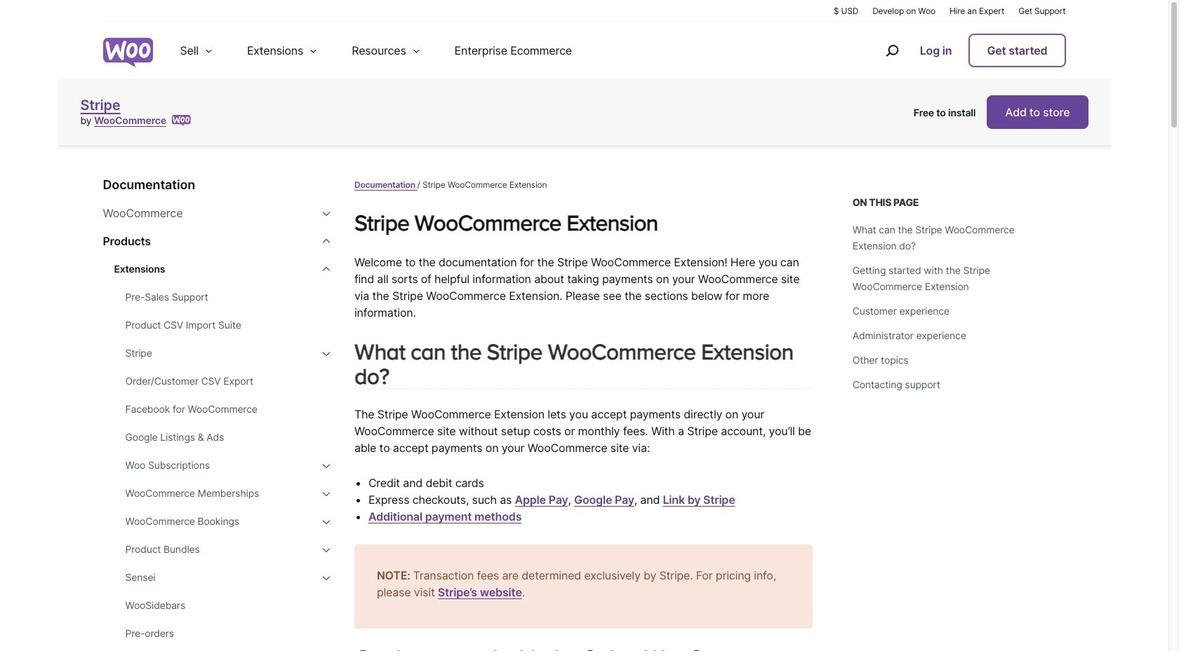 Task type: describe. For each thing, give the bounding box(es) containing it.
developed by woocommerce image
[[172, 115, 191, 126]]

service navigation menu element
[[855, 28, 1066, 73]]

search image
[[881, 39, 903, 62]]



Task type: vqa. For each thing, say whether or not it's contained in the screenshot.
credit
no



Task type: locate. For each thing, give the bounding box(es) containing it.
breadcrumb element
[[354, 178, 812, 192]]



